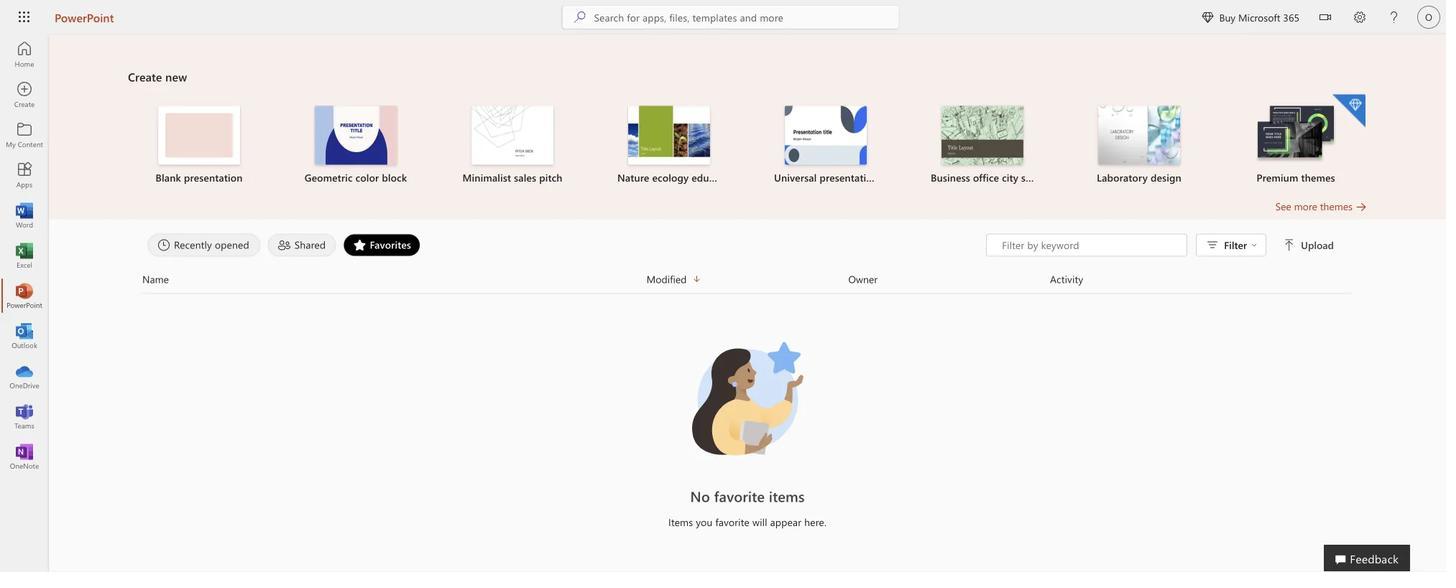 Task type: locate. For each thing, give the bounding box(es) containing it.
pitch
[[539, 171, 562, 184]]

1 horizontal spatial presentation
[[820, 171, 878, 184]]

premium themes image
[[1255, 106, 1337, 164]]

no favorite items status
[[445, 487, 1050, 507]]

see
[[1276, 200, 1291, 213]]

presentation down universal presentation image
[[820, 171, 878, 184]]

laboratory design
[[1097, 171, 1182, 184]]


[[1202, 12, 1214, 23]]

0 vertical spatial themes
[[1301, 171, 1335, 184]]

favorites element
[[343, 234, 421, 257]]

presentation for blank presentation
[[184, 171, 243, 184]]

tab list containing recently opened
[[144, 234, 986, 257]]

onedrive image
[[17, 369, 32, 384]]

items
[[769, 487, 805, 506]]

presentation inside universal presentation element
[[820, 171, 878, 184]]

items
[[668, 516, 693, 529]]

no
[[690, 487, 710, 506]]

more
[[1294, 200, 1317, 213]]

nature ecology education photo presentation image
[[628, 106, 710, 165]]

color
[[356, 171, 379, 184]]


[[1284, 240, 1295, 251]]

favorite left will
[[715, 516, 750, 529]]

minimalist sales pitch image
[[472, 106, 553, 165]]

universal presentation
[[774, 171, 878, 184]]

buy
[[1219, 10, 1236, 24]]

feedback button
[[1324, 546, 1410, 573]]

sales
[[514, 171, 536, 184]]

blank presentation element
[[129, 106, 269, 185]]

see more themes
[[1276, 200, 1353, 213]]

tab list
[[144, 234, 986, 257]]

2 presentation from the left
[[820, 171, 878, 184]]

status containing filter
[[986, 234, 1337, 257]]

home image
[[17, 47, 32, 62]]

row
[[142, 271, 1353, 294]]

geometric color block element
[[286, 106, 426, 185]]

minimalist sales pitch
[[462, 171, 562, 184]]

shared
[[295, 238, 326, 252]]

create new
[[128, 69, 187, 84]]

onenote image
[[17, 450, 32, 464]]

powerpoint banner
[[0, 0, 1446, 37]]

favorite inside items you favorite will appear here. status
[[715, 516, 750, 529]]

presentation inside blank presentation element
[[184, 171, 243, 184]]

new
[[165, 69, 187, 84]]

recently opened
[[174, 238, 249, 252]]

premium
[[1257, 171, 1298, 184]]

Filter by keyword text field
[[1001, 238, 1180, 253]]

business office city sketch presentation background (widescreen) element
[[913, 106, 1052, 185]]

None search field
[[562, 6, 899, 29]]

presentation right "blank"
[[184, 171, 243, 184]]

presentation for universal presentation
[[820, 171, 878, 184]]

name button
[[142, 271, 647, 288]]

blank presentation
[[156, 171, 243, 184]]

teams image
[[17, 410, 32, 424]]

1 presentation from the left
[[184, 171, 243, 184]]

laboratory design image
[[1098, 106, 1180, 165]]

activity
[[1050, 273, 1083, 286]]

favorite
[[714, 487, 765, 506], [715, 516, 750, 529]]

status
[[986, 234, 1337, 257]]

microsoft
[[1238, 10, 1281, 24]]

modified button
[[647, 271, 848, 288]]

navigation
[[0, 35, 49, 477]]

owner
[[848, 273, 878, 286]]

presentation
[[184, 171, 243, 184], [820, 171, 878, 184]]

o
[[1425, 12, 1433, 23]]

recently
[[174, 238, 212, 252]]

row containing name
[[142, 271, 1353, 294]]

favorites tab
[[340, 234, 424, 257]]

universal
[[774, 171, 817, 184]]

will
[[752, 516, 767, 529]]

modified
[[647, 273, 687, 286]]

0 vertical spatial favorite
[[714, 487, 765, 506]]

empty state icon image
[[683, 335, 812, 464]]

premium templates diamond image
[[1333, 95, 1366, 128]]

0 horizontal spatial presentation
[[184, 171, 243, 184]]

themes up see more themes at the top right
[[1301, 171, 1335, 184]]

themes
[[1301, 171, 1335, 184], [1320, 200, 1353, 213]]

laboratory design element
[[1070, 106, 1209, 185]]

themes right more
[[1320, 200, 1353, 213]]

favorite up items you favorite will appear here.
[[714, 487, 765, 506]]

1 vertical spatial favorite
[[715, 516, 750, 529]]

1 vertical spatial themes
[[1320, 200, 1353, 213]]



Task type: describe. For each thing, give the bounding box(es) containing it.
premium themes
[[1257, 171, 1335, 184]]

activity, column 4 of 4 column header
[[1050, 271, 1353, 288]]

no favorite items
[[690, 487, 805, 506]]

universal presentation element
[[756, 106, 896, 185]]

minimalist sales pitch element
[[443, 106, 582, 185]]


[[1320, 12, 1331, 23]]

favorite inside no favorite items status
[[714, 487, 765, 506]]

 buy microsoft 365
[[1202, 10, 1300, 24]]

block
[[382, 171, 407, 184]]

geometric
[[305, 171, 353, 184]]

owner button
[[848, 271, 1050, 288]]

 button
[[1308, 0, 1343, 37]]

create
[[128, 69, 162, 84]]

shared tab
[[264, 234, 340, 257]]

365
[[1283, 10, 1300, 24]]

my content image
[[17, 128, 32, 142]]

shared element
[[268, 234, 336, 257]]

word image
[[17, 208, 32, 223]]

opened
[[215, 238, 249, 252]]

universal presentation image
[[785, 106, 867, 165]]

business office city sketch presentation background (widescreen) image
[[942, 106, 1024, 165]]

recently opened tab
[[144, 234, 264, 257]]

upload
[[1301, 239, 1334, 252]]

nature ecology education photo presentation element
[[599, 106, 739, 185]]

 upload
[[1284, 239, 1334, 252]]

design
[[1151, 171, 1182, 184]]

powerpoint
[[55, 9, 114, 25]]

excel image
[[17, 249, 32, 263]]

you
[[696, 516, 713, 529]]

feedback
[[1350, 551, 1399, 567]]

geometric color block image
[[315, 106, 397, 165]]

minimalist
[[462, 171, 511, 184]]

geometric color block
[[305, 171, 407, 184]]

see more themes button
[[1276, 199, 1367, 214]]

outlook image
[[17, 329, 32, 344]]

apps image
[[17, 168, 32, 183]]

themes inside button
[[1320, 200, 1353, 213]]

filter 
[[1224, 239, 1257, 252]]

powerpoint image
[[17, 289, 32, 303]]

recently opened element
[[147, 234, 261, 257]]

Search box. Suggestions appear as you type. search field
[[594, 6, 899, 29]]

o button
[[1412, 0, 1446, 35]]

items you favorite will appear here.
[[668, 516, 827, 529]]

name
[[142, 273, 169, 286]]

items you favorite will appear here. status
[[445, 516, 1050, 530]]

favorites
[[370, 238, 411, 252]]

premium themes element
[[1226, 95, 1366, 185]]

create image
[[17, 88, 32, 102]]

here.
[[804, 516, 827, 529]]

appear
[[770, 516, 802, 529]]

laboratory
[[1097, 171, 1148, 184]]

filter
[[1224, 239, 1247, 252]]

blank
[[156, 171, 181, 184]]

none search field inside powerpoint banner
[[562, 6, 899, 29]]


[[1251, 243, 1257, 248]]



Task type: vqa. For each thing, say whether or not it's contained in the screenshot.
presentation corresponding to Blank presentation
yes



